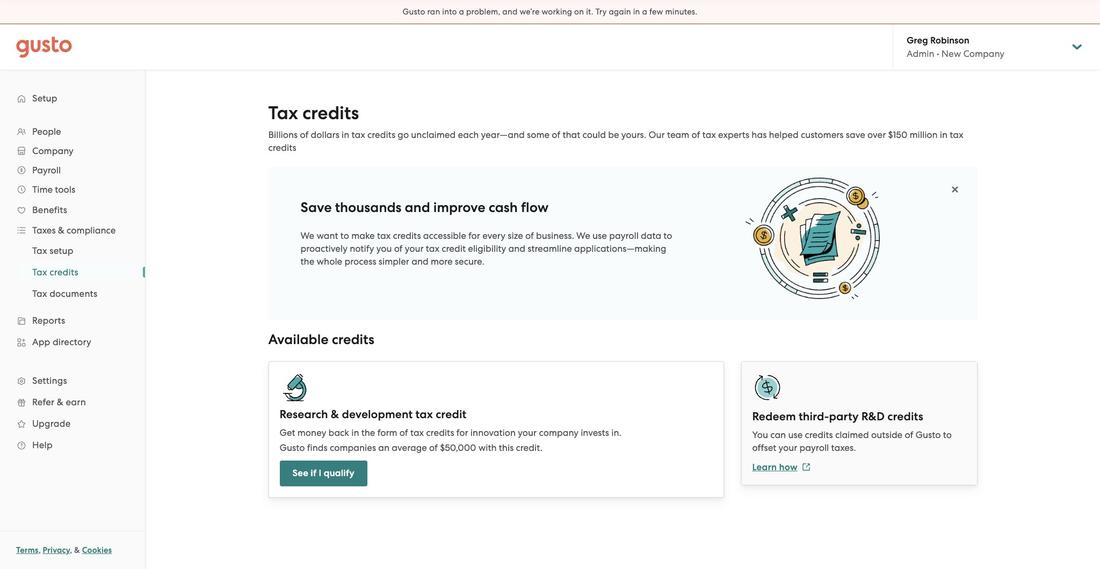 Task type: describe. For each thing, give the bounding box(es) containing it.
of left that
[[552, 129, 560, 140]]

again
[[609, 7, 631, 17]]

gusto inside you can use credits claimed outside of gusto to offset your payroll taxes.
[[916, 429, 941, 440]]

tax credits
[[32, 267, 78, 278]]

time tools button
[[11, 180, 134, 199]]

data
[[641, 230, 661, 241]]

for inside get money back in the form of tax credits for innovation your company invests in. gusto finds companies an average of $50,000 with this credit.
[[456, 427, 468, 438]]

business.
[[536, 230, 574, 241]]

learn how
[[752, 462, 798, 473]]

terms , privacy , & cookies
[[16, 546, 112, 555]]

list containing people
[[0, 122, 145, 456]]

could
[[583, 129, 606, 140]]

new
[[942, 48, 961, 59]]

proactively
[[301, 243, 348, 254]]

of left dollars
[[300, 129, 308, 140]]

redeem third-party r&d credits
[[752, 410, 923, 424]]

save thousands and improve cash flow
[[301, 199, 549, 216]]

list containing tax setup
[[0, 240, 145, 305]]

help link
[[11, 436, 134, 455]]

credits inside list
[[50, 267, 78, 278]]

secure.
[[455, 256, 484, 267]]

greg
[[907, 35, 928, 46]]

use inside you can use credits claimed outside of gusto to offset your payroll taxes.
[[788, 429, 803, 440]]

helped
[[769, 129, 799, 140]]

and up accessible
[[405, 199, 430, 216]]

taxes
[[32, 225, 56, 236]]

in right dollars
[[342, 129, 349, 140]]

make
[[351, 230, 375, 241]]

get money back in the form of tax credits for innovation your company invests in. gusto finds companies an average of $50,000 with this credit.
[[280, 427, 621, 453]]

privacy link
[[43, 546, 70, 555]]

of up simpler
[[394, 243, 403, 254]]

yours.
[[621, 129, 646, 140]]

people button
[[11, 122, 134, 141]]

few
[[649, 7, 663, 17]]

in right again
[[633, 7, 640, 17]]

1 , from the left
[[38, 546, 41, 555]]

money
[[297, 427, 326, 438]]

& for earn
[[57, 397, 63, 408]]

•
[[937, 48, 939, 59]]

more
[[431, 256, 453, 267]]

payroll button
[[11, 161, 134, 180]]

the inside "we want to make tax credits accessible for every size of business. we use payroll data to proactively notify you of your tax credit eligibility and streamline applications—making the whole process simpler and more secure."
[[301, 256, 314, 267]]

tax documents link
[[19, 284, 134, 303]]

greg robinson admin • new company
[[907, 35, 1005, 59]]

development
[[342, 407, 413, 421]]

1 vertical spatial credit
[[436, 407, 466, 421]]

upgrade link
[[11, 414, 134, 433]]

see
[[292, 468, 308, 479]]

earn
[[66, 397, 86, 408]]

& left 'cookies' button
[[74, 546, 80, 555]]

each
[[458, 129, 479, 140]]

innovation
[[470, 427, 516, 438]]

our
[[649, 129, 665, 140]]

on
[[574, 7, 584, 17]]

tax credits billions of dollars in tax credits go unclaimed each year—and some of that could be yours. our team of tax experts has helped customers save over $150 million in tax credits
[[268, 102, 963, 153]]

i
[[319, 468, 321, 479]]

tax for tax documents
[[32, 288, 47, 299]]

privacy
[[43, 546, 70, 555]]

tax setup link
[[19, 241, 134, 261]]

learn
[[752, 462, 777, 473]]

& for compliance
[[58, 225, 64, 236]]

in right million on the right
[[940, 129, 948, 140]]

and left we're
[[502, 7, 518, 17]]

of up average
[[400, 427, 408, 438]]

cash
[[489, 199, 518, 216]]

size
[[508, 230, 523, 241]]

refer
[[32, 397, 54, 408]]

setup
[[32, 93, 57, 104]]

refer & earn link
[[11, 393, 134, 412]]

we want to make tax credits accessible for every size of business. we use payroll data to proactively notify you of your tax credit eligibility and streamline applications—making the whole process simpler and more secure.
[[301, 230, 672, 267]]

compliance
[[67, 225, 116, 236]]

in.
[[611, 427, 621, 438]]

cookies
[[82, 546, 112, 555]]

form
[[377, 427, 397, 438]]

tax documents
[[32, 288, 97, 299]]

credits inside "we want to make tax credits accessible for every size of business. we use payroll data to proactively notify you of your tax credit eligibility and streamline applications—making the whole process simpler and more secure."
[[393, 230, 421, 241]]

for inside "we want to make tax credits accessible for every size of business. we use payroll data to proactively notify you of your tax credit eligibility and streamline applications—making the whole process simpler and more secure."
[[468, 230, 480, 241]]

gusto ran into a problem, and we're working on it. try again in a few minutes.
[[403, 7, 697, 17]]

team
[[667, 129, 689, 140]]

whole
[[317, 256, 342, 267]]

payroll
[[32, 165, 61, 176]]

use inside "we want to make tax credits accessible for every size of business. we use payroll data to proactively notify you of your tax credit eligibility and streamline applications—making the whole process simpler and more secure."
[[592, 230, 607, 241]]

benefits
[[32, 205, 67, 215]]

of right size
[[525, 230, 534, 241]]

with
[[478, 442, 497, 453]]

into
[[442, 7, 457, 17]]

try
[[595, 7, 607, 17]]

app
[[32, 337, 50, 348]]

credit.
[[516, 442, 542, 453]]

and down size
[[508, 243, 525, 254]]

flow
[[521, 199, 549, 216]]

can
[[770, 429, 786, 440]]

gusto inside get money back in the form of tax credits for innovation your company invests in. gusto finds companies an average of $50,000 with this credit.
[[280, 442, 305, 453]]

help
[[32, 440, 53, 451]]

2 , from the left
[[70, 546, 72, 555]]

payroll inside "we want to make tax credits accessible for every size of business. we use payroll data to proactively notify you of your tax credit eligibility and streamline applications—making the whole process simpler and more secure."
[[609, 230, 639, 241]]

you
[[752, 429, 768, 440]]

third-
[[799, 410, 829, 424]]

1 we from the left
[[301, 230, 314, 241]]



Task type: locate. For each thing, give the bounding box(es) containing it.
payroll inside you can use credits claimed outside of gusto to offset your payroll taxes.
[[800, 442, 829, 453]]

taxes.
[[831, 442, 856, 453]]

tax up the billions
[[268, 102, 298, 124]]

1 horizontal spatial payroll
[[800, 442, 829, 453]]

$50,000
[[440, 442, 476, 453]]

year—and
[[481, 129, 525, 140]]

0 horizontal spatial use
[[592, 230, 607, 241]]

redeem
[[752, 410, 796, 424]]

1 vertical spatial company
[[32, 146, 73, 156]]

& left earn
[[57, 397, 63, 408]]

refer & earn
[[32, 397, 86, 408]]

be
[[608, 129, 619, 140]]

1 vertical spatial your
[[518, 427, 537, 438]]

your up credit.
[[518, 427, 537, 438]]

has
[[752, 129, 767, 140]]

in up the companies
[[351, 427, 359, 438]]

1 horizontal spatial company
[[963, 48, 1005, 59]]

this
[[499, 442, 514, 453]]

0 vertical spatial payroll
[[609, 230, 639, 241]]

and left more at the top left of page
[[412, 256, 428, 267]]

want
[[317, 230, 338, 241]]

ran
[[427, 7, 440, 17]]

0 vertical spatial the
[[301, 256, 314, 267]]

save
[[301, 199, 332, 216]]

1 vertical spatial use
[[788, 429, 803, 440]]

you
[[376, 243, 392, 254]]

r&d
[[861, 410, 885, 424]]

, left 'cookies' button
[[70, 546, 72, 555]]

2 horizontal spatial gusto
[[916, 429, 941, 440]]

2 vertical spatial gusto
[[280, 442, 305, 453]]

1 horizontal spatial your
[[518, 427, 537, 438]]

tax down 'taxes'
[[32, 245, 47, 256]]

2 a from the left
[[642, 7, 647, 17]]

problem,
[[466, 7, 500, 17]]

company down people
[[32, 146, 73, 156]]

gusto navigation element
[[0, 70, 145, 473]]

a left few
[[642, 7, 647, 17]]

learn how link
[[752, 462, 810, 473]]

0 horizontal spatial the
[[301, 256, 314, 267]]

reports
[[32, 315, 65, 326]]

outside
[[871, 429, 903, 440]]

2 horizontal spatial your
[[779, 442, 797, 453]]

0 vertical spatial gusto
[[403, 7, 425, 17]]

invests
[[581, 427, 609, 438]]

0 vertical spatial for
[[468, 230, 480, 241]]

payroll up applications—making
[[609, 230, 639, 241]]

0 vertical spatial your
[[405, 243, 424, 254]]

a right into at the left of page
[[459, 7, 464, 17]]

taxes & compliance
[[32, 225, 116, 236]]

tax inside get money back in the form of tax credits for innovation your company invests in. gusto finds companies an average of $50,000 with this credit.
[[410, 427, 424, 438]]

of right outside
[[905, 429, 913, 440]]

your
[[405, 243, 424, 254], [518, 427, 537, 438], [779, 442, 797, 453]]

available
[[268, 331, 329, 348]]

minutes.
[[665, 7, 697, 17]]

& inside 'link'
[[57, 397, 63, 408]]

settings
[[32, 375, 67, 386]]

tax inside tax credits billions of dollars in tax credits go unclaimed each year—and some of that could be yours. our team of tax experts has helped customers save over $150 million in tax credits
[[268, 102, 298, 124]]

the
[[301, 256, 314, 267], [361, 427, 375, 438]]

app directory
[[32, 337, 91, 348]]

1 horizontal spatial the
[[361, 427, 375, 438]]

eligibility
[[468, 243, 506, 254]]

credits inside you can use credits claimed outside of gusto to offset your payroll taxes.
[[805, 429, 833, 440]]

2 we from the left
[[576, 230, 590, 241]]

your inside you can use credits claimed outside of gusto to offset your payroll taxes.
[[779, 442, 797, 453]]

tax down tax setup
[[32, 267, 47, 278]]

& up 'back'
[[331, 407, 339, 421]]

company right new on the right top of page
[[963, 48, 1005, 59]]

party
[[829, 410, 859, 424]]

company inside dropdown button
[[32, 146, 73, 156]]

million
[[910, 129, 938, 140]]

0 vertical spatial use
[[592, 230, 607, 241]]

of inside you can use credits claimed outside of gusto to offset your payroll taxes.
[[905, 429, 913, 440]]

1 vertical spatial gusto
[[916, 429, 941, 440]]

0 horizontal spatial a
[[459, 7, 464, 17]]

credit inside "we want to make tax credits accessible for every size of business. we use payroll data to proactively notify you of your tax credit eligibility and streamline applications—making the whole process simpler and more secure."
[[442, 243, 466, 254]]

2 horizontal spatial to
[[943, 429, 952, 440]]

terms
[[16, 546, 38, 555]]

use up applications—making
[[592, 230, 607, 241]]

0 horizontal spatial gusto
[[280, 442, 305, 453]]

unclaimed
[[411, 129, 456, 140]]

your inside get money back in the form of tax credits for innovation your company invests in. gusto finds companies an average of $50,000 with this credit.
[[518, 427, 537, 438]]

to inside you can use credits claimed outside of gusto to offset your payroll taxes.
[[943, 429, 952, 440]]

process
[[345, 256, 376, 267]]

tax for tax setup
[[32, 245, 47, 256]]

that
[[563, 129, 580, 140]]

0 horizontal spatial company
[[32, 146, 73, 156]]

billions
[[268, 129, 298, 140]]

tax down tax credits at left
[[32, 288, 47, 299]]

available credits
[[268, 331, 374, 348]]

tax
[[352, 129, 365, 140], [702, 129, 716, 140], [950, 129, 963, 140], [377, 230, 391, 241], [426, 243, 439, 254], [415, 407, 433, 421], [410, 427, 424, 438]]

company button
[[11, 141, 134, 161]]

of right team at the top right of the page
[[692, 129, 700, 140]]

company
[[963, 48, 1005, 59], [32, 146, 73, 156]]

for up $50,000
[[456, 427, 468, 438]]

time
[[32, 184, 53, 195]]

see if i qualify link
[[280, 461, 367, 486]]

your down can
[[779, 442, 797, 453]]

payroll left taxes.
[[800, 442, 829, 453]]

gusto left ran at top left
[[403, 7, 425, 17]]

every
[[482, 230, 505, 241]]

app directory link
[[11, 332, 134, 352]]

0 horizontal spatial your
[[405, 243, 424, 254]]

credit up get money back in the form of tax credits for innovation your company invests in. gusto finds companies an average of $50,000 with this credit. on the bottom of page
[[436, 407, 466, 421]]

1 horizontal spatial gusto
[[403, 7, 425, 17]]

1 vertical spatial for
[[456, 427, 468, 438]]

we're
[[520, 7, 540, 17]]

people
[[32, 126, 61, 137]]

1 horizontal spatial ,
[[70, 546, 72, 555]]

of right average
[[429, 442, 438, 453]]

company inside greg robinson admin • new company
[[963, 48, 1005, 59]]

notify
[[350, 243, 374, 254]]

gusto right outside
[[916, 429, 941, 440]]

research
[[280, 407, 328, 421]]

we left 'want'
[[301, 230, 314, 241]]

claimed
[[835, 429, 869, 440]]

applications—making
[[574, 243, 666, 254]]

credit
[[442, 243, 466, 254], [436, 407, 466, 421]]

customers
[[801, 129, 844, 140]]

1 vertical spatial payroll
[[800, 442, 829, 453]]

1 a from the left
[[459, 7, 464, 17]]

see if i qualify
[[292, 468, 354, 479]]

1 horizontal spatial to
[[664, 230, 672, 241]]

0 vertical spatial credit
[[442, 243, 466, 254]]

1 list from the top
[[0, 122, 145, 456]]

the down research & development tax credit
[[361, 427, 375, 438]]

terms link
[[16, 546, 38, 555]]

0 horizontal spatial ,
[[38, 546, 41, 555]]

credit down accessible
[[442, 243, 466, 254]]

in inside get money back in the form of tax credits for innovation your company invests in. gusto finds companies an average of $50,000 with this credit.
[[351, 427, 359, 438]]

for up the eligibility
[[468, 230, 480, 241]]

0 horizontal spatial for
[[456, 427, 468, 438]]

the inside get money back in the form of tax credits for innovation your company invests in. gusto finds companies an average of $50,000 with this credit.
[[361, 427, 375, 438]]

1 horizontal spatial use
[[788, 429, 803, 440]]

thousands
[[335, 199, 401, 216]]

robinson
[[930, 35, 969, 46]]

list
[[0, 122, 145, 456], [0, 240, 145, 305]]

0 horizontal spatial we
[[301, 230, 314, 241]]

& right 'taxes'
[[58, 225, 64, 236]]

simpler
[[379, 256, 409, 267]]

0 horizontal spatial to
[[340, 230, 349, 241]]

directory
[[53, 337, 91, 348]]

use right can
[[788, 429, 803, 440]]

1 horizontal spatial a
[[642, 7, 647, 17]]

0 horizontal spatial payroll
[[609, 230, 639, 241]]

1 horizontal spatial for
[[468, 230, 480, 241]]

your inside "we want to make tax credits accessible for every size of business. we use payroll data to proactively notify you of your tax credit eligibility and streamline applications—making the whole process simpler and more secure."
[[405, 243, 424, 254]]

2 vertical spatial your
[[779, 442, 797, 453]]

tax for tax credits
[[32, 267, 47, 278]]

benefits link
[[11, 200, 134, 220]]

offset
[[752, 442, 776, 453]]

tax for tax credits billions of dollars in tax credits go unclaimed each year—and some of that could be yours. our team of tax experts has helped customers save over $150 million in tax credits
[[268, 102, 298, 124]]

gusto down get
[[280, 442, 305, 453]]

& inside dropdown button
[[58, 225, 64, 236]]

average
[[392, 442, 427, 453]]

dollars
[[311, 129, 339, 140]]

use
[[592, 230, 607, 241], [788, 429, 803, 440]]

& for development
[[331, 407, 339, 421]]

qualify
[[324, 468, 354, 479]]

home image
[[16, 36, 72, 58]]

cookies button
[[82, 544, 112, 557]]

upgrade
[[32, 418, 71, 429]]

tools
[[55, 184, 75, 195]]

go
[[398, 129, 409, 140]]

credits inside get money back in the form of tax credits for innovation your company invests in. gusto finds companies an average of $50,000 with this credit.
[[426, 427, 454, 438]]

documents
[[50, 288, 97, 299]]

if
[[311, 468, 317, 479]]

2 list from the top
[[0, 240, 145, 305]]

, left 'privacy' link
[[38, 546, 41, 555]]

streamline
[[528, 243, 572, 254]]

0 vertical spatial company
[[963, 48, 1005, 59]]

we right business.
[[576, 230, 590, 241]]

your up simpler
[[405, 243, 424, 254]]

experts
[[718, 129, 749, 140]]

reports link
[[11, 311, 134, 330]]

1 horizontal spatial we
[[576, 230, 590, 241]]

back
[[329, 427, 349, 438]]

,
[[38, 546, 41, 555], [70, 546, 72, 555]]

1 vertical spatial the
[[361, 427, 375, 438]]

an
[[378, 442, 390, 453]]

the down proactively
[[301, 256, 314, 267]]

company
[[539, 427, 578, 438]]



Task type: vqa. For each thing, say whether or not it's contained in the screenshot.
1st we from the left
yes



